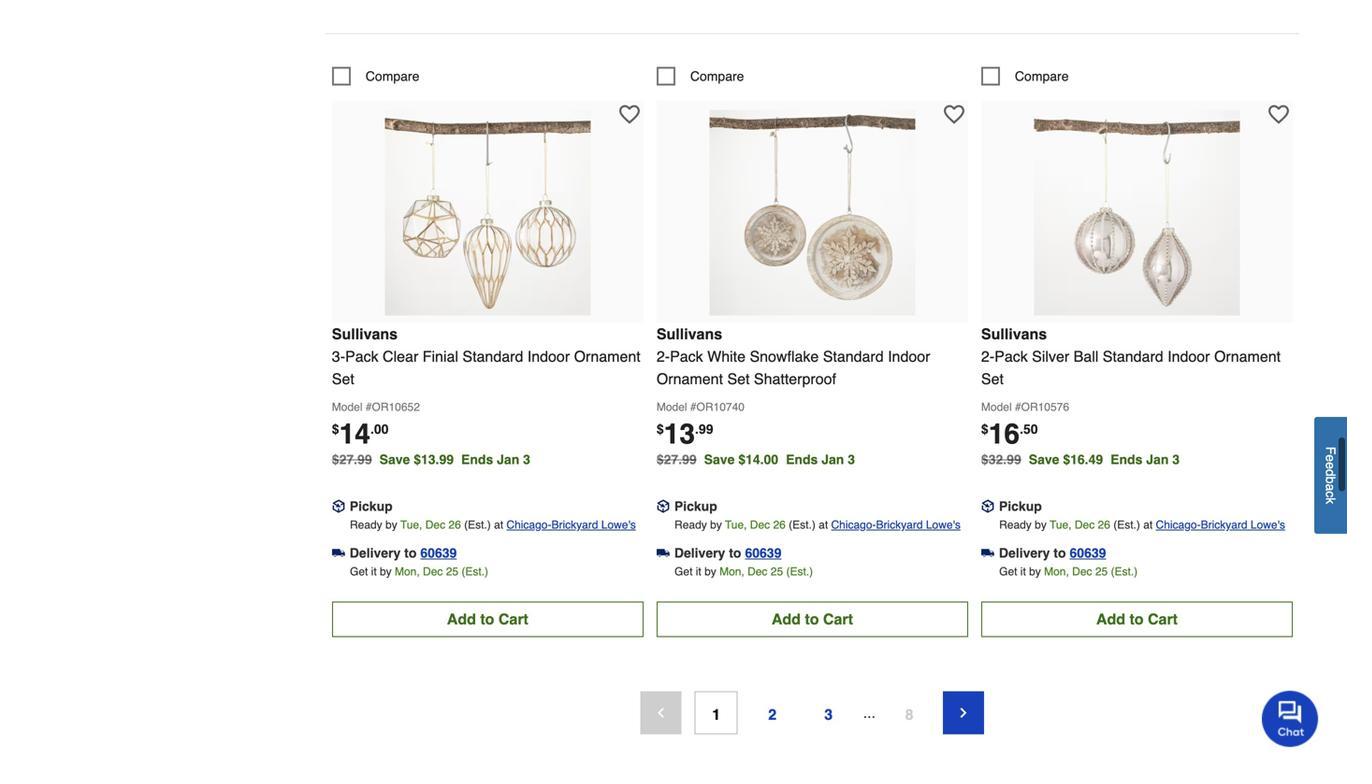 Task type: locate. For each thing, give the bounding box(es) containing it.
1 horizontal spatial indoor
[[888, 348, 931, 365]]

26 down savings save $13.99 element
[[449, 519, 461, 532]]

arrow left image
[[654, 706, 669, 721]]

2 horizontal spatial lowe's
[[1251, 519, 1286, 532]]

brickyard
[[552, 519, 598, 532], [876, 519, 923, 532], [1201, 519, 1248, 532]]

2 # from the left
[[691, 401, 697, 414]]

0 horizontal spatial lowe's
[[602, 519, 636, 532]]

compare for '5014710275' element
[[691, 69, 744, 84]]

pickup image
[[332, 500, 345, 513], [982, 500, 995, 513]]

indoor inside "sullivans 3-pack clear finial standard indoor ornament set"
[[528, 348, 570, 365]]

jan right $14.00
[[822, 452, 844, 467]]

0 horizontal spatial truck filled image
[[657, 547, 670, 560]]

1 jan from the left
[[497, 452, 520, 467]]

delivery to 60639
[[350, 546, 457, 561], [675, 546, 782, 561], [999, 546, 1107, 561]]

model up 16
[[982, 401, 1012, 414]]

truck filled image for 3rd chicago-brickyard lowe's button from the left
[[982, 547, 995, 560]]

snowflake
[[750, 348, 819, 365]]

1 horizontal spatial standard
[[823, 348, 884, 365]]

1 add to cart button from the left
[[332, 602, 644, 638]]

0 horizontal spatial set
[[332, 371, 355, 388]]

ornament inside sullivans 2-pack silver ball standard indoor ornament set
[[1215, 348, 1281, 365]]

3 ends jan 3 element from the left
[[1111, 452, 1188, 467]]

chicago-
[[507, 519, 552, 532], [832, 519, 876, 532], [1156, 519, 1201, 532]]

standard
[[463, 348, 523, 365], [823, 348, 884, 365], [1103, 348, 1164, 365]]

2 horizontal spatial pack
[[995, 348, 1028, 365]]

2 horizontal spatial model
[[982, 401, 1012, 414]]

d
[[1324, 470, 1339, 477]]

model up '14' on the left bottom of page
[[332, 401, 363, 414]]

0 horizontal spatial add to cart button
[[332, 602, 644, 638]]

16
[[989, 418, 1020, 451]]

delivery to 60639 for truck filled image on the left bottom of page
[[350, 546, 457, 561]]

2 lowe's from the left
[[926, 519, 961, 532]]

pack inside sullivans 2-pack silver ball standard indoor ornament set
[[995, 348, 1028, 365]]

1 horizontal spatial 60639 button
[[745, 544, 782, 563]]

1 model from the left
[[332, 401, 363, 414]]

ornament inside sullivans 2-pack white snowflake standard indoor ornament set shatterproof
[[657, 371, 723, 388]]

sullivans up white
[[657, 326, 723, 343]]

3 cart from the left
[[1148, 611, 1178, 628]]

2 horizontal spatial add to cart
[[1097, 611, 1178, 628]]

get it by mon, dec 25 (est.) for 60639 button related to second chicago-brickyard lowe's button from the right
[[675, 566, 813, 579]]

e up b
[[1324, 462, 1339, 470]]

1 horizontal spatial ends
[[786, 452, 818, 467]]

1 25 from the left
[[446, 566, 459, 579]]

3 set from the left
[[982, 371, 1004, 388]]

ends jan 3 element for 16
[[1111, 452, 1188, 467]]

1 horizontal spatial compare
[[691, 69, 744, 84]]

at down savings save $13.99 element
[[494, 519, 504, 532]]

0 horizontal spatial ends
[[461, 452, 493, 467]]

ready down "actual price $13.99" element
[[675, 519, 707, 532]]

ready down $ 14 .00
[[350, 519, 382, 532]]

pickup
[[350, 499, 393, 514], [675, 499, 718, 514], [999, 499, 1042, 514]]

pack left silver
[[995, 348, 1028, 365]]

60639
[[421, 546, 457, 561], [745, 546, 782, 561], [1070, 546, 1107, 561]]

26 down savings save $14.00 element
[[773, 519, 786, 532]]

dec
[[426, 519, 446, 532], [750, 519, 770, 532], [1075, 519, 1095, 532], [423, 566, 443, 579], [748, 566, 768, 579], [1073, 566, 1093, 579]]

$ inside "$ 16 .50"
[[982, 422, 989, 437]]

lowe's
[[602, 519, 636, 532], [926, 519, 961, 532], [1251, 519, 1286, 532]]

3 sullivans from the left
[[982, 326, 1047, 343]]

by
[[386, 519, 397, 532], [710, 519, 722, 532], [1035, 519, 1047, 532], [380, 566, 392, 579], [705, 566, 717, 579], [1030, 566, 1041, 579]]

0 horizontal spatial 2-
[[657, 348, 670, 365]]

1 horizontal spatial mon,
[[720, 566, 745, 579]]

1 horizontal spatial $
[[657, 422, 664, 437]]

60639 button
[[421, 544, 457, 563], [745, 544, 782, 563], [1070, 544, 1107, 563]]

ends jan 3 element right $16.49
[[1111, 452, 1188, 467]]

jan right "$13.99"
[[497, 452, 520, 467]]

sullivans 2-pack silver ball standard indoor ornament set image
[[1035, 110, 1240, 316]]

1 horizontal spatial #
[[691, 401, 697, 414]]

2 horizontal spatial brickyard
[[1201, 519, 1248, 532]]

1 compare from the left
[[366, 69, 420, 84]]

ready for truck filled icon for 3rd chicago-brickyard lowe's button from the left pickup image
[[1000, 519, 1032, 532]]

3 right "$13.99"
[[523, 452, 531, 467]]

0 horizontal spatial save
[[380, 452, 410, 467]]

white
[[708, 348, 746, 365]]

1 horizontal spatial pickup image
[[982, 500, 995, 513]]

1 mon, from the left
[[395, 566, 420, 579]]

1 sullivans from the left
[[332, 326, 398, 343]]

2 standard from the left
[[823, 348, 884, 365]]

1 chicago-brickyard lowe's button from the left
[[507, 516, 636, 535]]

model # or10740
[[657, 401, 745, 414]]

standard up shatterproof
[[823, 348, 884, 365]]

ends jan 3 element right "$13.99"
[[461, 452, 538, 467]]

2 $ from the left
[[657, 422, 664, 437]]

(est.)
[[464, 519, 491, 532], [789, 519, 816, 532], [1114, 519, 1141, 532], [462, 566, 489, 579], [787, 566, 813, 579], [1111, 566, 1138, 579]]

1 pickup image from the left
[[332, 500, 345, 513]]

2 set from the left
[[728, 371, 750, 388]]

0 horizontal spatial ends jan 3 element
[[461, 452, 538, 467]]

ready by tue, dec 26 (est.) at chicago-brickyard lowe's down savings save $16.49 "element"
[[1000, 519, 1286, 532]]

jan for 13
[[822, 452, 844, 467]]

3 get it by mon, dec 25 (est.) from the left
[[1000, 566, 1138, 579]]

cart
[[499, 611, 529, 628], [823, 611, 853, 628], [1148, 611, 1178, 628]]

3 add to cart from the left
[[1097, 611, 1178, 628]]

2 horizontal spatial indoor
[[1168, 348, 1211, 365]]

60639 button for second chicago-brickyard lowe's button from the right
[[745, 544, 782, 563]]

save
[[380, 452, 410, 467], [704, 452, 735, 467], [1029, 452, 1060, 467]]

3 right $16.49
[[1173, 452, 1180, 467]]

2 mon, from the left
[[720, 566, 745, 579]]

0 horizontal spatial ready by tue, dec 26 (est.) at chicago-brickyard lowe's
[[350, 519, 636, 532]]

ready by tue, dec 26 (est.) at chicago-brickyard lowe's down savings save $13.99 element
[[350, 519, 636, 532]]

sullivans inside sullivans 2-pack white snowflake standard indoor ornament set shatterproof
[[657, 326, 723, 343]]

at
[[494, 519, 504, 532], [819, 519, 828, 532], [1144, 519, 1153, 532]]

ready for pickup image related to truck filled image on the left bottom of page
[[350, 519, 382, 532]]

1 ready by tue, dec 26 (est.) at chicago-brickyard lowe's from the left
[[350, 519, 636, 532]]

0 horizontal spatial $
[[332, 422, 339, 437]]

3 indoor from the left
[[1168, 348, 1211, 365]]

$ inside $ 14 .00
[[332, 422, 339, 437]]

standard for snowflake
[[823, 348, 884, 365]]

3 chicago- from the left
[[1156, 519, 1201, 532]]

2 pack from the left
[[670, 348, 703, 365]]

1 horizontal spatial save
[[704, 452, 735, 467]]

tue,
[[400, 519, 422, 532], [725, 519, 747, 532], [1050, 519, 1072, 532]]

save down .99
[[704, 452, 735, 467]]

standard inside sullivans 2-pack white snowflake standard indoor ornament set shatterproof
[[823, 348, 884, 365]]

2 horizontal spatial cart
[[1148, 611, 1178, 628]]

3 standard from the left
[[1103, 348, 1164, 365]]

ornament
[[574, 348, 641, 365], [1215, 348, 1281, 365], [657, 371, 723, 388]]

compare inside 5014710231 element
[[366, 69, 420, 84]]

sullivans inside sullivans 2-pack silver ball standard indoor ornament set
[[982, 326, 1047, 343]]

0 horizontal spatial $27.99
[[332, 452, 372, 467]]

sullivans
[[332, 326, 398, 343], [657, 326, 723, 343], [982, 326, 1047, 343]]

3 ready by tue, dec 26 (est.) at chicago-brickyard lowe's from the left
[[1000, 519, 1286, 532]]

1 60639 from the left
[[421, 546, 457, 561]]

2 horizontal spatial pickup
[[999, 499, 1042, 514]]

# up .99
[[691, 401, 697, 414]]

3 add from the left
[[1097, 611, 1126, 628]]

1 horizontal spatial sullivans
[[657, 326, 723, 343]]

standard right ball at the top of page
[[1103, 348, 1164, 365]]

2 $27.99 from the left
[[657, 452, 697, 467]]

ornament for 2-pack silver ball standard indoor ornament set
[[1215, 348, 1281, 365]]

1 horizontal spatial cart
[[823, 611, 853, 628]]

model
[[332, 401, 363, 414], [657, 401, 687, 414], [982, 401, 1012, 414]]

1 tue, from the left
[[400, 519, 422, 532]]

2 brickyard from the left
[[876, 519, 923, 532]]

ornament inside "sullivans 3-pack clear finial standard indoor ornament set"
[[574, 348, 641, 365]]

tue, down $32.99 save $16.49 ends jan 3
[[1050, 519, 1072, 532]]

.99
[[695, 422, 714, 437]]

pickup down $ 14 .00
[[350, 499, 393, 514]]

1 horizontal spatial brickyard
[[876, 519, 923, 532]]

25 for first chicago-brickyard lowe's button from the left
[[446, 566, 459, 579]]

2 ready by tue, dec 26 (est.) at chicago-brickyard lowe's from the left
[[675, 519, 961, 532]]

set for silver
[[982, 371, 1004, 388]]

1 horizontal spatial set
[[728, 371, 750, 388]]

0 horizontal spatial was price $27.99 element
[[332, 448, 380, 467]]

1 link
[[695, 692, 738, 735]]

ends right $14.00
[[786, 452, 818, 467]]

set down white
[[728, 371, 750, 388]]

1 # from the left
[[366, 401, 372, 414]]

add to cart
[[447, 611, 529, 628], [772, 611, 853, 628], [1097, 611, 1178, 628]]

pack left white
[[670, 348, 703, 365]]

1 horizontal spatial $27.99
[[657, 452, 697, 467]]

add to cart button
[[332, 602, 644, 638], [657, 602, 969, 638], [982, 602, 1293, 638]]

sullivans up silver
[[982, 326, 1047, 343]]

2 horizontal spatial add
[[1097, 611, 1126, 628]]

pack inside "sullivans 3-pack clear finial standard indoor ornament set"
[[345, 348, 379, 365]]

delivery for 3rd chicago-brickyard lowe's button from the left
[[999, 546, 1050, 561]]

ends right $16.49
[[1111, 452, 1143, 467]]

2 model from the left
[[657, 401, 687, 414]]

1 get from the left
[[350, 566, 368, 579]]

2 horizontal spatial delivery
[[999, 546, 1050, 561]]

26 for first chicago-brickyard lowe's button from the left's 60639 button
[[449, 519, 461, 532]]

1 horizontal spatial delivery
[[675, 546, 726, 561]]

$
[[332, 422, 339, 437], [657, 422, 664, 437], [982, 422, 989, 437]]

2 pickup from the left
[[675, 499, 718, 514]]

1 horizontal spatial 2-
[[982, 348, 995, 365]]

0 horizontal spatial chicago-
[[507, 519, 552, 532]]

standard right finial
[[463, 348, 523, 365]]

1 ready from the left
[[350, 519, 382, 532]]

f
[[1324, 447, 1339, 455]]

1 lowe's from the left
[[602, 519, 636, 532]]

get
[[350, 566, 368, 579], [675, 566, 693, 579], [1000, 566, 1018, 579]]

ends right "$13.99"
[[461, 452, 493, 467]]

ornament for 2-pack white snowflake standard indoor ornament set shatterproof
[[657, 371, 723, 388]]

delivery for first chicago-brickyard lowe's button from the left
[[350, 546, 401, 561]]

delivery
[[350, 546, 401, 561], [675, 546, 726, 561], [999, 546, 1050, 561]]

...
[[864, 705, 876, 722]]

1
[[712, 707, 721, 724]]

2 horizontal spatial ornament
[[1215, 348, 1281, 365]]

1 horizontal spatial pickup
[[675, 499, 718, 514]]

3 model from the left
[[982, 401, 1012, 414]]

tue, down "$27.99 save $13.99 ends jan 3"
[[400, 519, 422, 532]]

0 horizontal spatial 25
[[446, 566, 459, 579]]

2 horizontal spatial ends jan 3 element
[[1111, 452, 1188, 467]]

at for first chicago-brickyard lowe's button from the left
[[494, 519, 504, 532]]

2 horizontal spatial $
[[982, 422, 989, 437]]

2 horizontal spatial ready
[[1000, 519, 1032, 532]]

3 left ...
[[825, 707, 833, 724]]

it
[[371, 566, 377, 579], [696, 566, 702, 579], [1021, 566, 1026, 579]]

2 2- from the left
[[982, 348, 995, 365]]

1 cart from the left
[[499, 611, 529, 628]]

3 jan from the left
[[1147, 452, 1169, 467]]

0 horizontal spatial sullivans
[[332, 326, 398, 343]]

26 down savings save $16.49 "element"
[[1098, 519, 1111, 532]]

1 horizontal spatial heart outline image
[[1269, 104, 1289, 125]]

0 horizontal spatial standard
[[463, 348, 523, 365]]

ends jan 3 element
[[461, 452, 538, 467], [786, 452, 863, 467], [1111, 452, 1188, 467]]

$27.99
[[332, 452, 372, 467], [657, 452, 697, 467]]

1 horizontal spatial model
[[657, 401, 687, 414]]

1 heart outline image from the left
[[619, 104, 640, 125]]

$ 13 .99
[[657, 418, 714, 451]]

ends jan 3 element for 14
[[461, 452, 538, 467]]

0 horizontal spatial #
[[366, 401, 372, 414]]

ends for 16
[[1111, 452, 1143, 467]]

2- up "model # or10740"
[[657, 348, 670, 365]]

save down the .50
[[1029, 452, 1060, 467]]

add
[[447, 611, 476, 628], [772, 611, 801, 628], [1097, 611, 1126, 628]]

pickup down $32.99
[[999, 499, 1042, 514]]

0 horizontal spatial chicago-brickyard lowe's button
[[507, 516, 636, 535]]

2 chicago- from the left
[[832, 519, 876, 532]]

2 horizontal spatial get
[[1000, 566, 1018, 579]]

compare inside the 5014710207 element
[[1015, 69, 1069, 84]]

jan right $16.49
[[1147, 452, 1169, 467]]

2 link
[[751, 692, 794, 735]]

1 horizontal spatial get
[[675, 566, 693, 579]]

3 $ from the left
[[982, 422, 989, 437]]

0 horizontal spatial tue,
[[400, 519, 422, 532]]

1 add to cart from the left
[[447, 611, 529, 628]]

e up d
[[1324, 455, 1339, 462]]

e
[[1324, 455, 1339, 462], [1324, 462, 1339, 470]]

compare
[[366, 69, 420, 84], [691, 69, 744, 84], [1015, 69, 1069, 84]]

indoor for 3-pack clear finial standard indoor ornament set
[[528, 348, 570, 365]]

0 horizontal spatial delivery
[[350, 546, 401, 561]]

2- for 2-pack white snowflake standard indoor ornament set shatterproof
[[657, 348, 670, 365]]

2- inside sullivans 2-pack silver ball standard indoor ornament set
[[982, 348, 995, 365]]

set inside "sullivans 3-pack clear finial standard indoor ornament set"
[[332, 371, 355, 388]]

2 ends from the left
[[786, 452, 818, 467]]

or10576
[[1022, 401, 1070, 414]]

# up the .50
[[1015, 401, 1022, 414]]

1 horizontal spatial tue,
[[725, 519, 747, 532]]

compare inside '5014710275' element
[[691, 69, 744, 84]]

1 horizontal spatial add
[[772, 611, 801, 628]]

1 horizontal spatial 25
[[771, 566, 783, 579]]

silver
[[1032, 348, 1070, 365]]

was price $27.99 element down '.00'
[[332, 448, 380, 467]]

0 horizontal spatial add to cart
[[447, 611, 529, 628]]

ends for 14
[[461, 452, 493, 467]]

1 save from the left
[[380, 452, 410, 467]]

ends jan 3 element right $14.00
[[786, 452, 863, 467]]

set inside sullivans 2-pack silver ball standard indoor ornament set
[[982, 371, 1004, 388]]

indoor inside sullivans 2-pack white snowflake standard indoor ornament set shatterproof
[[888, 348, 931, 365]]

sullivans 2-pack white snowflake standard indoor ornament set shatterproof
[[657, 326, 931, 388]]

1 horizontal spatial add to cart
[[772, 611, 853, 628]]

add to cart for second add to cart button
[[772, 611, 853, 628]]

sullivans 2-pack silver ball standard indoor ornament set
[[982, 326, 1281, 388]]

0 horizontal spatial delivery to 60639
[[350, 546, 457, 561]]

1 truck filled image from the left
[[657, 547, 670, 560]]

it for truck filled image on the left bottom of page
[[371, 566, 377, 579]]

3 get from the left
[[1000, 566, 1018, 579]]

0 horizontal spatial get
[[350, 566, 368, 579]]

at down savings save $16.49 "element"
[[1144, 519, 1153, 532]]

# up '.00'
[[366, 401, 372, 414]]

2 cart from the left
[[823, 611, 853, 628]]

$ left '.00'
[[332, 422, 339, 437]]

1 horizontal spatial ends jan 3 element
[[786, 452, 863, 467]]

at for 3rd chicago-brickyard lowe's button from the left
[[1144, 519, 1153, 532]]

2 delivery to 60639 from the left
[[675, 546, 782, 561]]

2 horizontal spatial compare
[[1015, 69, 1069, 84]]

set up model # or10576
[[982, 371, 1004, 388]]

# for sullivans 2-pack white snowflake standard indoor ornament set shatterproof
[[691, 401, 697, 414]]

indoor inside sullivans 2-pack silver ball standard indoor ornament set
[[1168, 348, 1211, 365]]

chicago-brickyard lowe's button
[[507, 516, 636, 535], [832, 516, 961, 535], [1156, 516, 1286, 535]]

indoor
[[528, 348, 570, 365], [888, 348, 931, 365], [1168, 348, 1211, 365]]

1 60639 button from the left
[[421, 544, 457, 563]]

1 was price $27.99 element from the left
[[332, 448, 380, 467]]

2- left silver
[[982, 348, 995, 365]]

pickup image for truck filled image on the left bottom of page
[[332, 500, 345, 513]]

get it by mon, dec 25 (est.)
[[350, 566, 489, 579], [675, 566, 813, 579], [1000, 566, 1138, 579]]

tue, for 60639 button for 3rd chicago-brickyard lowe's button from the left
[[1050, 519, 1072, 532]]

pack inside sullivans 2-pack white snowflake standard indoor ornament set shatterproof
[[670, 348, 703, 365]]

1 indoor from the left
[[528, 348, 570, 365]]

0 horizontal spatial model
[[332, 401, 363, 414]]

to
[[404, 546, 417, 561], [729, 546, 742, 561], [1054, 546, 1066, 561], [480, 611, 495, 628], [805, 611, 819, 628], [1130, 611, 1144, 628]]

3 25 from the left
[[1096, 566, 1108, 579]]

2 get it by mon, dec 25 (est.) from the left
[[675, 566, 813, 579]]

2- for 2-pack silver ball standard indoor ornament set
[[982, 348, 995, 365]]

2 at from the left
[[819, 519, 828, 532]]

2 chicago-brickyard lowe's button from the left
[[832, 516, 961, 535]]

3
[[523, 452, 531, 467], [848, 452, 855, 467], [1173, 452, 1180, 467], [825, 707, 833, 724]]

tue, down $27.99 save $14.00 ends jan 3
[[725, 519, 747, 532]]

sullivans for clear
[[332, 326, 398, 343]]

model # or10652
[[332, 401, 420, 414]]

2-
[[657, 348, 670, 365], [982, 348, 995, 365]]

1 brickyard from the left
[[552, 519, 598, 532]]

2 add to cart button from the left
[[657, 602, 969, 638]]

1 horizontal spatial ornament
[[657, 371, 723, 388]]

$16.49
[[1063, 452, 1104, 467]]

ready
[[350, 519, 382, 532], [675, 519, 707, 532], [1000, 519, 1032, 532]]

3 # from the left
[[1015, 401, 1022, 414]]

$27.99 down 13 at the bottom of page
[[657, 452, 697, 467]]

pickup image down $32.99
[[982, 500, 995, 513]]

3 delivery to 60639 from the left
[[999, 546, 1107, 561]]

0 horizontal spatial 26
[[449, 519, 461, 532]]

1 ends from the left
[[461, 452, 493, 467]]

0 horizontal spatial brickyard
[[552, 519, 598, 532]]

2 add to cart from the left
[[772, 611, 853, 628]]

2 horizontal spatial ends
[[1111, 452, 1143, 467]]

1 $27.99 from the left
[[332, 452, 372, 467]]

2 pickup image from the left
[[982, 500, 995, 513]]

2 horizontal spatial 60639 button
[[1070, 544, 1107, 563]]

1 horizontal spatial lowe's
[[926, 519, 961, 532]]

3 ends from the left
[[1111, 452, 1143, 467]]

get it by mon, dec 25 (est.) for 60639 button for 3rd chicago-brickyard lowe's button from the left
[[1000, 566, 1138, 579]]

model for 3-pack clear finial standard indoor ornament set
[[332, 401, 363, 414]]

mon,
[[395, 566, 420, 579], [720, 566, 745, 579], [1045, 566, 1070, 579]]

2 horizontal spatial chicago-brickyard lowe's button
[[1156, 516, 1286, 535]]

3 60639 from the left
[[1070, 546, 1107, 561]]

2 26 from the left
[[773, 519, 786, 532]]

3 26 from the left
[[1098, 519, 1111, 532]]

c
[[1324, 491, 1339, 498]]

was price $27.99 element down .99
[[657, 448, 704, 467]]

0 horizontal spatial pickup image
[[332, 500, 345, 513]]

model up 13 at the bottom of page
[[657, 401, 687, 414]]

$ 16 .50
[[982, 418, 1038, 451]]

pack left "clear"
[[345, 348, 379, 365]]

2 jan from the left
[[822, 452, 844, 467]]

2 horizontal spatial #
[[1015, 401, 1022, 414]]

2 60639 from the left
[[745, 546, 782, 561]]

1 horizontal spatial delivery to 60639
[[675, 546, 782, 561]]

save down '.00'
[[380, 452, 410, 467]]

1 standard from the left
[[463, 348, 523, 365]]

mon, for 3rd chicago-brickyard lowe's button from the left
[[1045, 566, 1070, 579]]

$27.99 down '14' on the left bottom of page
[[332, 452, 372, 467]]

1 horizontal spatial pack
[[670, 348, 703, 365]]

26
[[449, 519, 461, 532], [773, 519, 786, 532], [1098, 519, 1111, 532]]

2 horizontal spatial sullivans
[[982, 326, 1047, 343]]

1 horizontal spatial jan
[[822, 452, 844, 467]]

3 lowe's from the left
[[1251, 519, 1286, 532]]

$ left .99
[[657, 422, 664, 437]]

or10652
[[372, 401, 420, 414]]

truck filled image
[[657, 547, 670, 560], [982, 547, 995, 560]]

1 ends jan 3 element from the left
[[461, 452, 538, 467]]

add to cart for first add to cart button from left
[[447, 611, 529, 628]]

26 for 60639 button related to second chicago-brickyard lowe's button from the right
[[773, 519, 786, 532]]

2- inside sullivans 2-pack white snowflake standard indoor ornament set shatterproof
[[657, 348, 670, 365]]

$ up was price $32.99 element
[[982, 422, 989, 437]]

1 $ from the left
[[332, 422, 339, 437]]

jan
[[497, 452, 520, 467], [822, 452, 844, 467], [1147, 452, 1169, 467]]

0 horizontal spatial cart
[[499, 611, 529, 628]]

0 horizontal spatial ornament
[[574, 348, 641, 365]]

standard inside sullivans 2-pack silver ball standard indoor ornament set
[[1103, 348, 1164, 365]]

sullivans inside "sullivans 3-pack clear finial standard indoor ornament set"
[[332, 326, 398, 343]]

or10740
[[697, 401, 745, 414]]

2 horizontal spatial ready by tue, dec 26 (est.) at chicago-brickyard lowe's
[[1000, 519, 1286, 532]]

ends
[[461, 452, 493, 467], [786, 452, 818, 467], [1111, 452, 1143, 467]]

pickup image up truck filled image on the left bottom of page
[[332, 500, 345, 513]]

#
[[366, 401, 372, 414], [691, 401, 697, 414], [1015, 401, 1022, 414]]

a
[[1324, 484, 1339, 491]]

heart outline image
[[619, 104, 640, 125], [1269, 104, 1289, 125]]

3 for 14
[[523, 452, 531, 467]]

1 get it by mon, dec 25 (est.) from the left
[[350, 566, 489, 579]]

pack
[[345, 348, 379, 365], [670, 348, 703, 365], [995, 348, 1028, 365]]

sullivans 3-pack clear finial standard indoor ornament set
[[332, 326, 641, 388]]

set inside sullivans 2-pack white snowflake standard indoor ornament set shatterproof
[[728, 371, 750, 388]]

.50
[[1020, 422, 1038, 437]]

2 e from the top
[[1324, 462, 1339, 470]]

1 horizontal spatial get it by mon, dec 25 (est.)
[[675, 566, 813, 579]]

0 horizontal spatial pickup
[[350, 499, 393, 514]]

60639 for 60639 button for 3rd chicago-brickyard lowe's button from the left
[[1070, 546, 1107, 561]]

was price $27.99 element
[[332, 448, 380, 467], [657, 448, 704, 467]]

set down 3-
[[332, 371, 355, 388]]

3 brickyard from the left
[[1201, 519, 1248, 532]]

$ inside $ 13 .99
[[657, 422, 664, 437]]

chicago- for first chicago-brickyard lowe's button from the left
[[507, 519, 552, 532]]

3 link
[[807, 692, 850, 735]]

1 horizontal spatial at
[[819, 519, 828, 532]]

1 26 from the left
[[449, 519, 461, 532]]

1 horizontal spatial 26
[[773, 519, 786, 532]]

sullivans for silver
[[982, 326, 1047, 343]]

2 horizontal spatial set
[[982, 371, 1004, 388]]

sullivans up 3-
[[332, 326, 398, 343]]

2 horizontal spatial get it by mon, dec 25 (est.)
[[1000, 566, 1138, 579]]

0 horizontal spatial mon,
[[395, 566, 420, 579]]

3 at from the left
[[1144, 519, 1153, 532]]

0 horizontal spatial heart outline image
[[619, 104, 640, 125]]

3 ready from the left
[[1000, 519, 1032, 532]]

ready down $32.99
[[1000, 519, 1032, 532]]

2 horizontal spatial jan
[[1147, 452, 1169, 467]]

2 horizontal spatial 60639
[[1070, 546, 1107, 561]]

1 horizontal spatial ready
[[675, 519, 707, 532]]

was price $32.99 element
[[982, 448, 1029, 467]]

2 25 from the left
[[771, 566, 783, 579]]

1 e from the top
[[1324, 455, 1339, 462]]

1 delivery to 60639 from the left
[[350, 546, 457, 561]]

chat invite button image
[[1262, 691, 1320, 748]]

2 it from the left
[[696, 566, 702, 579]]

$ 14 .00
[[332, 418, 389, 451]]

was price $27.99 element for 13
[[657, 448, 704, 467]]

3 right $14.00
[[848, 452, 855, 467]]

5014710207 element
[[982, 67, 1069, 86]]

2 horizontal spatial save
[[1029, 452, 1060, 467]]

brickyard for first chicago-brickyard lowe's button from the left
[[552, 519, 598, 532]]

2 horizontal spatial chicago-
[[1156, 519, 1201, 532]]

3 save from the left
[[1029, 452, 1060, 467]]

sullivans for white
[[657, 326, 723, 343]]

save for 13
[[704, 452, 735, 467]]

standard inside "sullivans 3-pack clear finial standard indoor ornament set"
[[463, 348, 523, 365]]

0 horizontal spatial jan
[[497, 452, 520, 467]]

0 horizontal spatial at
[[494, 519, 504, 532]]

14
[[339, 418, 371, 451]]

ready by tue, dec 26 (est.) at chicago-brickyard lowe's
[[350, 519, 636, 532], [675, 519, 961, 532], [1000, 519, 1286, 532]]

arrow right image
[[957, 706, 971, 721]]

25
[[446, 566, 459, 579], [771, 566, 783, 579], [1096, 566, 1108, 579]]

at down savings save $14.00 element
[[819, 519, 828, 532]]

1 at from the left
[[494, 519, 504, 532]]

ready by tue, dec 26 (est.) at chicago-brickyard lowe's down savings save $14.00 element
[[675, 519, 961, 532]]

2 truck filled image from the left
[[982, 547, 995, 560]]

2 horizontal spatial delivery to 60639
[[999, 546, 1107, 561]]

26 for 60639 button for 3rd chicago-brickyard lowe's button from the left
[[1098, 519, 1111, 532]]

f e e d b a c k
[[1324, 447, 1339, 505]]

set
[[332, 371, 355, 388], [728, 371, 750, 388], [982, 371, 1004, 388]]

2 tue, from the left
[[725, 519, 747, 532]]

0 horizontal spatial add
[[447, 611, 476, 628]]

set for clear
[[332, 371, 355, 388]]

pickup right pickup icon
[[675, 499, 718, 514]]

1 horizontal spatial it
[[696, 566, 702, 579]]

2 ready from the left
[[675, 519, 707, 532]]

3 compare from the left
[[1015, 69, 1069, 84]]

add to cart for 1st add to cart button from right
[[1097, 611, 1178, 628]]



Task type: vqa. For each thing, say whether or not it's contained in the screenshot.
Dog
no



Task type: describe. For each thing, give the bounding box(es) containing it.
2 heart outline image from the left
[[1269, 104, 1289, 125]]

brickyard for second chicago-brickyard lowe's button from the right
[[876, 519, 923, 532]]

pickup image for truck filled icon for 3rd chicago-brickyard lowe's button from the left
[[982, 500, 995, 513]]

jan for 16
[[1147, 452, 1169, 467]]

delivery to 60639 for second chicago-brickyard lowe's button from the right truck filled icon
[[675, 546, 782, 561]]

get it by mon, dec 25 (est.) for first chicago-brickyard lowe's button from the left's 60639 button
[[350, 566, 489, 579]]

indoor for 2-pack silver ball standard indoor ornament set
[[1168, 348, 1211, 365]]

model for 2-pack silver ball standard indoor ornament set
[[982, 401, 1012, 414]]

3 add to cart button from the left
[[982, 602, 1293, 638]]

sullivans 2-pack white snowflake standard indoor ornament set shatterproof image
[[710, 110, 916, 316]]

chicago- for 3rd chicago-brickyard lowe's button from the left
[[1156, 519, 1201, 532]]

60639 button for 3rd chicago-brickyard lowe's button from the left
[[1070, 544, 1107, 563]]

lowe's for second chicago-brickyard lowe's button from the right
[[926, 519, 961, 532]]

actual price $13.99 element
[[657, 418, 714, 451]]

# for sullivans 3-pack clear finial standard indoor ornament set
[[366, 401, 372, 414]]

was price $27.99 element for 14
[[332, 448, 380, 467]]

it for truck filled icon for 3rd chicago-brickyard lowe's button from the left
[[1021, 566, 1026, 579]]

$ for 13
[[657, 422, 664, 437]]

compare for the 5014710207 element
[[1015, 69, 1069, 84]]

truck filled image for second chicago-brickyard lowe's button from the right
[[657, 547, 670, 560]]

pickup image
[[657, 500, 670, 513]]

delivery for second chicago-brickyard lowe's button from the right
[[675, 546, 726, 561]]

ends for 13
[[786, 452, 818, 467]]

actual price $14.00 element
[[332, 418, 389, 451]]

savings save $13.99 element
[[380, 452, 538, 467]]

standard for finial
[[463, 348, 523, 365]]

cart for second add to cart button
[[823, 611, 853, 628]]

save for 14
[[380, 452, 410, 467]]

$27.99 for 13
[[657, 452, 697, 467]]

2
[[769, 707, 777, 724]]

# for sullivans 2-pack silver ball standard indoor ornament set
[[1015, 401, 1022, 414]]

cart for first add to cart button from left
[[499, 611, 529, 628]]

standard for ball
[[1103, 348, 1164, 365]]

delivery to 60639 for truck filled icon for 3rd chicago-brickyard lowe's button from the left
[[999, 546, 1107, 561]]

3 chicago-brickyard lowe's button from the left
[[1156, 516, 1286, 535]]

actual price $16.50 element
[[982, 418, 1038, 451]]

save for 16
[[1029, 452, 1060, 467]]

lowe's for first chicago-brickyard lowe's button from the left
[[602, 519, 636, 532]]

finial
[[423, 348, 459, 365]]

tue, for first chicago-brickyard lowe's button from the left's 60639 button
[[400, 519, 422, 532]]

$ for 16
[[982, 422, 989, 437]]

set for white
[[728, 371, 750, 388]]

brickyard for 3rd chicago-brickyard lowe's button from the left
[[1201, 519, 1248, 532]]

at for second chicago-brickyard lowe's button from the right
[[819, 519, 828, 532]]

60639 for first chicago-brickyard lowe's button from the left's 60639 button
[[421, 546, 457, 561]]

3 pickup from the left
[[999, 499, 1042, 514]]

5014710231 element
[[332, 67, 420, 86]]

pack for silver
[[995, 348, 1028, 365]]

b
[[1324, 477, 1339, 484]]

60639 button for first chicago-brickyard lowe's button from the left
[[421, 544, 457, 563]]

mon, for first chicago-brickyard lowe's button from the left
[[395, 566, 420, 579]]

savings save $16.49 element
[[1029, 452, 1188, 467]]

3 for 16
[[1173, 452, 1180, 467]]

chicago- for second chicago-brickyard lowe's button from the right
[[832, 519, 876, 532]]

25 for 3rd chicago-brickyard lowe's button from the left
[[1096, 566, 1108, 579]]

ball
[[1074, 348, 1099, 365]]

cart for 1st add to cart button from right
[[1148, 611, 1178, 628]]

1 add from the left
[[447, 611, 476, 628]]

model for 2-pack white snowflake standard indoor ornament set shatterproof
[[657, 401, 687, 414]]

$14.00
[[739, 452, 779, 467]]

lowe's for 3rd chicago-brickyard lowe's button from the left
[[1251, 519, 1286, 532]]

.00
[[371, 422, 389, 437]]

ornament for 3-pack clear finial standard indoor ornament set
[[574, 348, 641, 365]]

model # or10576
[[982, 401, 1070, 414]]

3 for 13
[[848, 452, 855, 467]]

k
[[1324, 498, 1339, 505]]

shatterproof
[[754, 371, 837, 388]]

jan for 14
[[497, 452, 520, 467]]

ends jan 3 element for 13
[[786, 452, 863, 467]]

2 get from the left
[[675, 566, 693, 579]]

pack for clear
[[345, 348, 379, 365]]

indoor for 2-pack white snowflake standard indoor ornament set shatterproof
[[888, 348, 931, 365]]

$27.99 for 14
[[332, 452, 372, 467]]

25 for second chicago-brickyard lowe's button from the right
[[771, 566, 783, 579]]

f e e d b a c k button
[[1315, 417, 1348, 534]]

5014710275 element
[[657, 67, 744, 86]]

$ for 14
[[332, 422, 339, 437]]

savings save $14.00 element
[[704, 452, 863, 467]]

pack for white
[[670, 348, 703, 365]]

heart outline image
[[944, 104, 965, 125]]

sullivans 3-pack clear finial standard indoor ornament set image
[[385, 110, 591, 316]]

8 link
[[889, 693, 930, 734]]

$13.99
[[414, 452, 454, 467]]

13
[[664, 418, 695, 451]]

ready for pickup icon
[[675, 519, 707, 532]]

1 pickup from the left
[[350, 499, 393, 514]]

tue, for 60639 button related to second chicago-brickyard lowe's button from the right
[[725, 519, 747, 532]]

3-
[[332, 348, 345, 365]]

$27.99 save $14.00 ends jan 3
[[657, 452, 855, 467]]

$32.99 save $16.49 ends jan 3
[[982, 452, 1180, 467]]

compare for 5014710231 element
[[366, 69, 420, 84]]

truck filled image
[[332, 547, 345, 560]]

$27.99 save $13.99 ends jan 3
[[332, 452, 531, 467]]

8
[[906, 707, 914, 724]]

60639 for 60639 button related to second chicago-brickyard lowe's button from the right
[[745, 546, 782, 561]]

it for second chicago-brickyard lowe's button from the right truck filled icon
[[696, 566, 702, 579]]

2 add from the left
[[772, 611, 801, 628]]

$32.99
[[982, 452, 1022, 467]]

clear
[[383, 348, 419, 365]]



